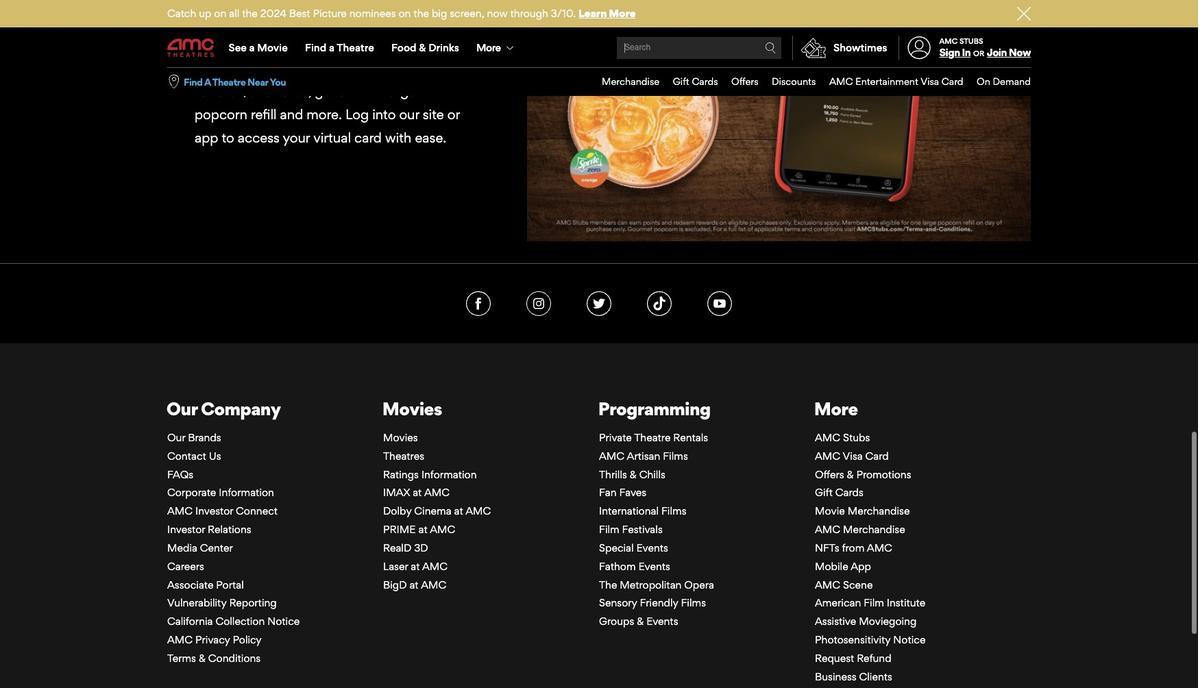 Task type: vqa. For each thing, say whether or not it's contained in the screenshot.
Cards
yes



Task type: describe. For each thing, give the bounding box(es) containing it.
gift inside amc stubs amc visa card offers & promotions gift cards movie merchandise amc merchandise nfts from amc mobile app amc scene american film institute assistive moviegoing photosensitivity notice request refund business clients
[[815, 486, 833, 499]]

picture
[[313, 7, 347, 20]]

sign in or join amc stubs element
[[898, 29, 1031, 67]]

at inside scan your virtual card at concessions every time to earn points on your purchases toward $5 rewards, get a free large popcorn refill and more. log into our site or app to access your virtual card with ease.
[[331, 36, 342, 52]]

assistive moviegoing link
[[815, 615, 917, 628]]

media center link
[[167, 541, 233, 554]]

request refund link
[[815, 652, 892, 665]]

amc investor connect link
[[167, 505, 278, 518]]

cards inside menu
[[692, 75, 718, 87]]

chills
[[639, 468, 665, 481]]

1 vertical spatial your
[[332, 59, 360, 76]]

1 the from the left
[[242, 7, 258, 20]]

mobile
[[815, 560, 848, 573]]

amc inside private theatre rentals amc artisan films thrills & chills fan faves international films film festivals special events fathom events the metropolitan opera sensory friendly films groups & events
[[599, 449, 625, 462]]

more inside button
[[476, 41, 501, 54]]

or inside amc stubs sign in or join now
[[973, 49, 984, 58]]

conditions
[[208, 652, 261, 665]]

merchandise link
[[588, 68, 660, 96]]

amc right cinema
[[466, 505, 491, 518]]

a
[[204, 76, 211, 87]]

a inside scan your virtual card at concessions every time to earn points on your purchases toward $5 rewards, get a free large popcorn refill and more. log into our site or app to access your virtual card with ease.
[[339, 83, 346, 99]]

faves
[[619, 486, 647, 499]]

moviegoing
[[859, 615, 917, 628]]

entertainment
[[855, 75, 918, 87]]

menu containing merchandise
[[588, 68, 1031, 96]]

& inside the 'our brands contact us faqs corporate information amc investor connect investor relations media center careers associate portal vulnerability reporting california collection notice amc privacy policy terms & conditions'
[[199, 652, 206, 665]]

catch
[[167, 7, 196, 20]]

movies for movies theatres ratings information imax at amc dolby cinema at amc prime at amc reald 3d laser at amc bigd at amc
[[383, 431, 418, 444]]

0 horizontal spatial virtual
[[259, 36, 296, 52]]

1 horizontal spatial gift cards link
[[815, 486, 864, 499]]

showtimes image
[[793, 36, 834, 60]]

the
[[599, 578, 617, 591]]

card inside amc stubs amc visa card offers & promotions gift cards movie merchandise amc merchandise nfts from amc mobile app amc scene american film institute assistive moviegoing photosensitivity notice request refund business clients
[[865, 449, 889, 462]]

artisan
[[627, 449, 660, 462]]

1 vertical spatial events
[[638, 560, 670, 573]]

& down 'sensory friendly films' link
[[637, 615, 644, 628]]

amc down corporate
[[167, 505, 193, 518]]

earn
[[241, 59, 268, 76]]

visa inside menu
[[921, 75, 939, 87]]

join now button
[[987, 46, 1031, 59]]

catch up on all the 2024 best picture nominees on the big screen, now through 3/10. learn more
[[167, 7, 636, 20]]

festivals
[[622, 523, 663, 536]]

and
[[280, 106, 303, 123]]

laser at amc link
[[383, 560, 448, 573]]

nominees
[[349, 7, 396, 20]]

on
[[977, 75, 990, 87]]

careers
[[167, 560, 204, 573]]

prime
[[383, 523, 416, 536]]

film inside amc stubs amc visa card offers & promotions gift cards movie merchandise amc merchandise nfts from amc mobile app amc scene american film institute assistive moviegoing photosensitivity notice request refund business clients
[[864, 597, 884, 610]]

notice inside amc stubs amc visa card offers & promotions gift cards movie merchandise amc merchandise nfts from amc mobile app amc scene american film institute assistive moviegoing photosensitivity notice request refund business clients
[[893, 633, 926, 646]]

amc up app
[[867, 541, 892, 554]]

ratings
[[383, 468, 419, 481]]

film festivals link
[[599, 523, 663, 536]]

collection
[[216, 615, 265, 628]]

1 horizontal spatial your
[[283, 130, 310, 146]]

amc facebook image
[[466, 291, 491, 316]]

through
[[510, 7, 548, 20]]

sensory friendly films link
[[599, 597, 706, 610]]

0 vertical spatial films
[[663, 449, 688, 462]]

offers inside menu
[[731, 75, 759, 87]]

california
[[167, 615, 213, 628]]

cookie consent banner dialog
[[0, 651, 1198, 688]]

cinema
[[414, 505, 451, 518]]

amc up terms
[[167, 633, 193, 646]]

reald 3d link
[[383, 541, 428, 554]]

& inside amc stubs amc visa card offers & promotions gift cards movie merchandise amc merchandise nfts from amc mobile app amc scene american film institute assistive moviegoing photosensitivity notice request refund business clients
[[847, 468, 854, 481]]

near
[[247, 76, 268, 87]]

amc down mobile
[[815, 578, 840, 591]]

company
[[201, 397, 281, 419]]

large
[[386, 83, 416, 99]]

institute
[[887, 597, 926, 610]]

private theatre rentals link
[[599, 431, 708, 444]]

log
[[345, 106, 369, 123]]

food and beverage image
[[527, 0, 1031, 241]]

all
[[229, 7, 239, 20]]

fan
[[599, 486, 617, 499]]

access
[[238, 130, 280, 146]]

get
[[315, 83, 335, 99]]

sign in button
[[939, 46, 971, 59]]

amc up the dolby cinema at amc link
[[424, 486, 450, 499]]

visa inside amc stubs amc visa card offers & promotions gift cards movie merchandise amc merchandise nfts from amc mobile app amc scene american film institute assistive moviegoing photosensitivity notice request refund business clients
[[843, 449, 863, 462]]

find a theatre near you button
[[184, 75, 286, 89]]

on demand link
[[963, 68, 1031, 96]]

fathom
[[599, 560, 636, 573]]

showtimes
[[834, 41, 887, 54]]

groups
[[599, 615, 634, 628]]

special
[[599, 541, 634, 554]]

dolby cinema at amc link
[[383, 505, 491, 518]]

join
[[987, 46, 1007, 59]]

purchases
[[363, 59, 426, 76]]

our
[[399, 106, 419, 123]]

corporate information link
[[167, 486, 274, 499]]

menu containing more
[[167, 29, 1031, 67]]

fan faves link
[[599, 486, 647, 499]]

international
[[599, 505, 659, 518]]

dolby
[[383, 505, 412, 518]]

amc facebook image
[[466, 291, 491, 316]]

2 vertical spatial events
[[646, 615, 678, 628]]

relations
[[208, 523, 251, 536]]

popcorn
[[195, 106, 247, 123]]

0 horizontal spatial your
[[228, 36, 255, 52]]

at right imax
[[413, 486, 422, 499]]

private
[[599, 431, 632, 444]]

american film institute link
[[815, 597, 926, 610]]

amc down amc stubs link
[[815, 449, 840, 462]]

imax at amc link
[[383, 486, 450, 499]]

nfts
[[815, 541, 839, 554]]

amc down the dolby cinema at amc link
[[430, 523, 455, 536]]

connect
[[236, 505, 278, 518]]

photosensitivity
[[815, 633, 891, 646]]

at up 3d
[[418, 523, 428, 536]]

policy
[[233, 633, 262, 646]]

& up faves
[[630, 468, 637, 481]]

bigd
[[383, 578, 407, 591]]

faqs
[[167, 468, 193, 481]]

amc visa card link
[[815, 449, 889, 462]]

theatre for a
[[337, 41, 374, 54]]

on inside scan your virtual card at concessions every time to earn points on your purchases toward $5 rewards, get a free large popcorn refill and more. log into our site or app to access your virtual card with ease.
[[313, 59, 329, 76]]

information inside movies theatres ratings information imax at amc dolby cinema at amc prime at amc reald 3d laser at amc bigd at amc
[[421, 468, 477, 481]]

assistive
[[815, 615, 856, 628]]

our brands contact us faqs corporate information amc investor connect investor relations media center careers associate portal vulnerability reporting california collection notice amc privacy policy terms & conditions
[[167, 431, 300, 665]]

privacy
[[195, 633, 230, 646]]

1 vertical spatial investor
[[167, 523, 205, 536]]

prime at amc link
[[383, 523, 455, 536]]

brands
[[188, 431, 221, 444]]

user profile image
[[900, 37, 938, 59]]

amc artisan films link
[[599, 449, 688, 462]]

more button
[[468, 29, 525, 67]]



Task type: locate. For each thing, give the bounding box(es) containing it.
your up earn
[[228, 36, 255, 52]]

footer
[[0, 263, 1198, 688]]

photosensitivity notice link
[[815, 633, 926, 646]]

refill
[[251, 106, 277, 123]]

now
[[1009, 46, 1031, 59]]

on
[[214, 7, 226, 20], [399, 7, 411, 20], [313, 59, 329, 76]]

cards inside amc stubs amc visa card offers & promotions gift cards movie merchandise amc merchandise nfts from amc mobile app amc scene american film institute assistive moviegoing photosensitivity notice request refund business clients
[[835, 486, 864, 499]]

1 horizontal spatial gift
[[815, 486, 833, 499]]

amc up thrills
[[599, 449, 625, 462]]

our up contact
[[167, 431, 185, 444]]

1 horizontal spatial a
[[329, 41, 335, 54]]

& right food
[[419, 41, 426, 54]]

amc up "sign" on the top of the page
[[939, 36, 958, 46]]

1 vertical spatial film
[[864, 597, 884, 610]]

amc up the nfts
[[815, 523, 840, 536]]

events down friendly
[[646, 615, 678, 628]]

a right get
[[339, 83, 346, 99]]

refund
[[857, 652, 892, 665]]

0 vertical spatial information
[[421, 468, 477, 481]]

amc entertainment visa card link
[[816, 68, 963, 96]]

1 vertical spatial to
[[222, 130, 234, 146]]

site
[[423, 106, 444, 123]]

card up points
[[300, 36, 327, 52]]

our brands link
[[167, 431, 221, 444]]

merchandise left the gift cards
[[602, 75, 660, 87]]

cards up 'movie merchandise' link
[[835, 486, 864, 499]]

at right cinema
[[454, 505, 463, 518]]

films down the opera
[[681, 597, 706, 610]]

more inside footer
[[814, 397, 858, 419]]

0 horizontal spatial or
[[447, 106, 460, 123]]

0 vertical spatial film
[[599, 523, 619, 536]]

theatre down nominees
[[337, 41, 374, 54]]

sensory
[[599, 597, 637, 610]]

center
[[200, 541, 233, 554]]

or right in
[[973, 49, 984, 58]]

stubs for in
[[960, 36, 983, 46]]

1 vertical spatial gift cards link
[[815, 486, 864, 499]]

1 vertical spatial card
[[865, 449, 889, 462]]

1 horizontal spatial more
[[609, 7, 636, 20]]

0 vertical spatial movie
[[257, 41, 288, 54]]

0 horizontal spatial a
[[249, 41, 255, 54]]

our for our brands contact us faqs corporate information amc investor connect investor relations media center careers associate portal vulnerability reporting california collection notice amc privacy policy terms & conditions
[[167, 431, 185, 444]]

2 horizontal spatial more
[[814, 397, 858, 419]]

amc tiktok image
[[647, 291, 672, 316]]

films down rentals
[[663, 449, 688, 462]]

0 vertical spatial gift
[[673, 75, 689, 87]]

into
[[372, 106, 396, 123]]

0 horizontal spatial offers
[[731, 75, 759, 87]]

film up "special"
[[599, 523, 619, 536]]

1 horizontal spatial card
[[354, 130, 382, 146]]

reporting
[[229, 597, 277, 610]]

movies up movies link
[[382, 397, 442, 419]]

at down "picture"
[[331, 36, 342, 52]]

stubs inside amc stubs amc visa card offers & promotions gift cards movie merchandise amc merchandise nfts from amc mobile app amc scene american film institute assistive moviegoing photosensitivity notice request refund business clients
[[843, 431, 870, 444]]

points
[[272, 59, 310, 76]]

films
[[663, 449, 688, 462], [661, 505, 687, 518], [681, 597, 706, 610]]

footer containing our company
[[0, 263, 1198, 688]]

vulnerability reporting link
[[167, 597, 277, 610]]

merchandise up amc merchandise link
[[848, 505, 910, 518]]

theatre inside menu
[[337, 41, 374, 54]]

1 horizontal spatial movie
[[815, 505, 845, 518]]

special events link
[[599, 541, 668, 554]]

your down find a theatre
[[332, 59, 360, 76]]

2 vertical spatial films
[[681, 597, 706, 610]]

stubs inside amc stubs sign in or join now
[[960, 36, 983, 46]]

media
[[167, 541, 197, 554]]

0 horizontal spatial find
[[184, 76, 203, 87]]

us
[[209, 449, 221, 462]]

amc down the showtimes link
[[829, 75, 853, 87]]

portal
[[216, 578, 244, 591]]

visa down user profile image
[[921, 75, 939, 87]]

fathom events link
[[599, 560, 670, 573]]

investor up media
[[167, 523, 205, 536]]

movie
[[257, 41, 288, 54], [815, 505, 845, 518]]

1 vertical spatial information
[[219, 486, 274, 499]]

notice down reporting
[[267, 615, 300, 628]]

1 horizontal spatial find
[[305, 41, 326, 54]]

promotions
[[856, 468, 911, 481]]

food & drinks link
[[383, 29, 468, 67]]

0 vertical spatial offers
[[731, 75, 759, 87]]

1 vertical spatial menu
[[588, 68, 1031, 96]]

1 vertical spatial notice
[[893, 633, 926, 646]]

stubs for visa
[[843, 431, 870, 444]]

0 vertical spatial our
[[166, 397, 197, 419]]

amc merchandise link
[[815, 523, 905, 536]]

sign
[[939, 46, 960, 59]]

amc inside amc stubs sign in or join now
[[939, 36, 958, 46]]

1 vertical spatial card
[[354, 130, 382, 146]]

amc youtube image
[[707, 291, 732, 316]]

amc scene link
[[815, 578, 873, 591]]

1 vertical spatial merchandise
[[848, 505, 910, 518]]

1 horizontal spatial virtual
[[313, 130, 351, 146]]

3d
[[414, 541, 428, 554]]

0 vertical spatial cards
[[692, 75, 718, 87]]

movies up theatres
[[383, 431, 418, 444]]

0 horizontal spatial film
[[599, 523, 619, 536]]

the right all
[[242, 7, 258, 20]]

faqs link
[[167, 468, 193, 481]]

rentals
[[673, 431, 708, 444]]

our for our company
[[166, 397, 197, 419]]

offers left discounts
[[731, 75, 759, 87]]

information up 'connect'
[[219, 486, 274, 499]]

amc tiktok image
[[647, 291, 672, 316]]

card down sign in button
[[942, 75, 963, 87]]

1 vertical spatial stubs
[[843, 431, 870, 444]]

0 horizontal spatial stubs
[[843, 431, 870, 444]]

movie up earn
[[257, 41, 288, 54]]

0 vertical spatial stubs
[[960, 36, 983, 46]]

1 horizontal spatial card
[[942, 75, 963, 87]]

up
[[199, 7, 211, 20]]

amc instagram image
[[526, 291, 551, 316], [526, 291, 551, 316]]

movie inside menu
[[257, 41, 288, 54]]

0 vertical spatial events
[[636, 541, 668, 554]]

1 vertical spatial virtual
[[313, 130, 351, 146]]

or right site
[[447, 106, 460, 123]]

2 vertical spatial theatre
[[634, 431, 671, 444]]

theatre for a
[[212, 76, 246, 87]]

1 vertical spatial our
[[167, 431, 185, 444]]

to
[[225, 59, 238, 76], [222, 130, 234, 146]]

at up bigd at amc link
[[411, 560, 420, 573]]

& inside menu
[[419, 41, 426, 54]]

movie inside amc stubs amc visa card offers & promotions gift cards movie merchandise amc merchandise nfts from amc mobile app amc scene american film institute assistive moviegoing photosensitivity notice request refund business clients
[[815, 505, 845, 518]]

1 horizontal spatial the
[[414, 7, 429, 20]]

more up amc stubs link
[[814, 397, 858, 419]]

to right app
[[222, 130, 234, 146]]

0 vertical spatial card
[[300, 36, 327, 52]]

international films link
[[599, 505, 687, 518]]

private theatre rentals amc artisan films thrills & chills fan faves international films film festivals special events fathom events the metropolitan opera sensory friendly films groups & events
[[599, 431, 714, 628]]

theatre right a
[[212, 76, 246, 87]]

vulnerability
[[167, 597, 227, 610]]

a right see
[[249, 41, 255, 54]]

amc up amc visa card link
[[815, 431, 840, 444]]

1 vertical spatial movie
[[815, 505, 845, 518]]

our inside the 'our brands contact us faqs corporate information amc investor connect investor relations media center careers associate portal vulnerability reporting california collection notice amc privacy policy terms & conditions'
[[167, 431, 185, 444]]

1 vertical spatial theatre
[[212, 76, 246, 87]]

terms
[[167, 652, 196, 665]]

find up points
[[305, 41, 326, 54]]

film inside private theatre rentals amc artisan films thrills & chills fan faves international films film festivals special events fathom events the metropolitan opera sensory friendly films groups & events
[[599, 523, 619, 536]]

gift cards link down the search the amc website text box
[[660, 68, 718, 96]]

submit search icon image
[[765, 42, 776, 53]]

events up the metropolitan opera link
[[638, 560, 670, 573]]

from
[[842, 541, 865, 554]]

0 horizontal spatial visa
[[843, 449, 863, 462]]

movie up amc merchandise link
[[815, 505, 845, 518]]

gift down the search the amc website text box
[[673, 75, 689, 87]]

notice down moviegoing on the bottom of page
[[893, 633, 926, 646]]

2 vertical spatial your
[[283, 130, 310, 146]]

0 vertical spatial notice
[[267, 615, 300, 628]]

films up festivals
[[661, 505, 687, 518]]

1 horizontal spatial information
[[421, 468, 477, 481]]

2 vertical spatial more
[[814, 397, 858, 419]]

gift up 'movie merchandise' link
[[815, 486, 833, 499]]

2 horizontal spatial theatre
[[634, 431, 671, 444]]

0 horizontal spatial movie
[[257, 41, 288, 54]]

1 vertical spatial visa
[[843, 449, 863, 462]]

1 vertical spatial offers
[[815, 468, 844, 481]]

scan your virtual card at concessions every time to earn points on your purchases toward $5 rewards, get a free large popcorn refill and more. log into our site or app to access your virtual card with ease.
[[195, 36, 461, 146]]

a
[[249, 41, 255, 54], [329, 41, 335, 54], [339, 83, 346, 99]]

events down festivals
[[636, 541, 668, 554]]

more.
[[307, 106, 342, 123]]

0 horizontal spatial card
[[865, 449, 889, 462]]

amc logo image
[[167, 39, 215, 57], [167, 39, 215, 57]]

visa down amc stubs link
[[843, 449, 863, 462]]

offers
[[731, 75, 759, 87], [815, 468, 844, 481]]

0 horizontal spatial card
[[300, 36, 327, 52]]

on up get
[[313, 59, 329, 76]]

offers inside amc stubs amc visa card offers & promotions gift cards movie merchandise amc merchandise nfts from amc mobile app amc scene american film institute assistive moviegoing photosensitivity notice request refund business clients
[[815, 468, 844, 481]]

1 horizontal spatial notice
[[893, 633, 926, 646]]

2 the from the left
[[414, 7, 429, 20]]

0 horizontal spatial cards
[[692, 75, 718, 87]]

scan
[[195, 36, 225, 52]]

big
[[432, 7, 447, 20]]

to down see
[[225, 59, 238, 76]]

2 vertical spatial merchandise
[[843, 523, 905, 536]]

theatre inside private theatre rentals amc artisan films thrills & chills fan faves international films film festivals special events fathom events the metropolitan opera sensory friendly films groups & events
[[634, 431, 671, 444]]

card inside menu
[[942, 75, 963, 87]]

2 horizontal spatial your
[[332, 59, 360, 76]]

theatre
[[337, 41, 374, 54], [212, 76, 246, 87], [634, 431, 671, 444]]

events
[[636, 541, 668, 554], [638, 560, 670, 573], [646, 615, 678, 628]]

1 vertical spatial cards
[[835, 486, 864, 499]]

amc down 3d
[[422, 560, 448, 573]]

0 horizontal spatial on
[[214, 7, 226, 20]]

the left big
[[414, 7, 429, 20]]

you
[[270, 76, 286, 87]]

associate portal link
[[167, 578, 244, 591]]

card up promotions
[[865, 449, 889, 462]]

0 vertical spatial your
[[228, 36, 255, 52]]

stubs up amc visa card link
[[843, 431, 870, 444]]

0 vertical spatial gift cards link
[[660, 68, 718, 96]]

film up assistive moviegoing link
[[864, 597, 884, 610]]

1 horizontal spatial stubs
[[960, 36, 983, 46]]

contact us link
[[167, 449, 221, 462]]

theatre inside button
[[212, 76, 246, 87]]

virtual down more.
[[313, 130, 351, 146]]

0 vertical spatial merchandise
[[602, 75, 660, 87]]

scene
[[843, 578, 873, 591]]

merchandise inside menu
[[602, 75, 660, 87]]

with
[[385, 130, 412, 146]]

at down 'laser at amc' link
[[410, 578, 419, 591]]

find inside find a theatre link
[[305, 41, 326, 54]]

find for find a theatre
[[305, 41, 326, 54]]

theatre up artisan
[[634, 431, 671, 444]]

find a theatre link
[[296, 29, 383, 67]]

0 vertical spatial more
[[609, 7, 636, 20]]

0 vertical spatial to
[[225, 59, 238, 76]]

or inside scan your virtual card at concessions every time to earn points on your purchases toward $5 rewards, get a free large popcorn refill and more. log into our site or app to access your virtual card with ease.
[[447, 106, 460, 123]]

merchandise down 'movie merchandise' link
[[843, 523, 905, 536]]

1 vertical spatial find
[[184, 76, 203, 87]]

movies inside movies theatres ratings information imax at amc dolby cinema at amc prime at amc reald 3d laser at amc bigd at amc
[[383, 431, 418, 444]]

more right learn
[[609, 7, 636, 20]]

stubs up in
[[960, 36, 983, 46]]

the metropolitan opera link
[[599, 578, 714, 591]]

amc
[[939, 36, 958, 46], [829, 75, 853, 87], [815, 431, 840, 444], [599, 449, 625, 462], [815, 449, 840, 462], [424, 486, 450, 499], [167, 505, 193, 518], [466, 505, 491, 518], [430, 523, 455, 536], [815, 523, 840, 536], [867, 541, 892, 554], [422, 560, 448, 573], [421, 578, 446, 591], [815, 578, 840, 591], [167, 633, 193, 646]]

cards
[[692, 75, 718, 87], [835, 486, 864, 499]]

1 horizontal spatial cards
[[835, 486, 864, 499]]

gift cards link
[[660, 68, 718, 96], [815, 486, 864, 499]]

a for theatre
[[329, 41, 335, 54]]

amc privacy policy link
[[167, 633, 262, 646]]

0 horizontal spatial notice
[[267, 615, 300, 628]]

1 vertical spatial movies
[[383, 431, 418, 444]]

search the AMC website text field
[[622, 43, 765, 53]]

investor up investor relations link
[[195, 505, 233, 518]]

notice inside the 'our brands contact us faqs corporate information amc investor connect investor relations media center careers associate portal vulnerability reporting california collection notice amc privacy policy terms & conditions'
[[267, 615, 300, 628]]

2 horizontal spatial on
[[399, 7, 411, 20]]

free
[[349, 83, 382, 99]]

in
[[962, 46, 971, 59]]

0 horizontal spatial theatre
[[212, 76, 246, 87]]

amc youtube image
[[707, 291, 732, 316]]

0 vertical spatial card
[[942, 75, 963, 87]]

menu down showtimes image
[[588, 68, 1031, 96]]

on left all
[[214, 7, 226, 20]]

laser
[[383, 560, 408, 573]]

find for find a theatre near you
[[184, 76, 203, 87]]

theatres
[[383, 449, 424, 462]]

virtual up points
[[259, 36, 296, 52]]

0 vertical spatial visa
[[921, 75, 939, 87]]

bigd at amc link
[[383, 578, 446, 591]]

& right terms
[[199, 652, 206, 665]]

1 horizontal spatial theatre
[[337, 41, 374, 54]]

metropolitan
[[620, 578, 682, 591]]

0 horizontal spatial the
[[242, 7, 258, 20]]

ratings information link
[[383, 468, 477, 481]]

demand
[[993, 75, 1031, 87]]

cards down the search the amc website text box
[[692, 75, 718, 87]]

movies
[[382, 397, 442, 419], [383, 431, 418, 444]]

2 horizontal spatial a
[[339, 83, 346, 99]]

your down and
[[283, 130, 310, 146]]

1 horizontal spatial offers
[[815, 468, 844, 481]]

on right nominees
[[399, 7, 411, 20]]

0 vertical spatial virtual
[[259, 36, 296, 52]]

our up our brands link
[[166, 397, 197, 419]]

a down "picture"
[[329, 41, 335, 54]]

mobile app link
[[815, 560, 871, 573]]

3/10.
[[551, 7, 576, 20]]

information up imax at amc link at left bottom
[[421, 468, 477, 481]]

1 horizontal spatial film
[[864, 597, 884, 610]]

more down the now
[[476, 41, 501, 54]]

menu down learn
[[167, 29, 1031, 67]]

amc twitter image
[[587, 291, 611, 316], [587, 291, 611, 316]]

amc down 'laser at amc' link
[[421, 578, 446, 591]]

on demand
[[977, 75, 1031, 87]]

investor relations link
[[167, 523, 251, 536]]

1 vertical spatial more
[[476, 41, 501, 54]]

menu
[[167, 29, 1031, 67], [588, 68, 1031, 96]]

0 horizontal spatial more
[[476, 41, 501, 54]]

our company
[[166, 397, 281, 419]]

information inside the 'our brands contact us faqs corporate information amc investor connect investor relations media center careers associate portal vulnerability reporting california collection notice amc privacy policy terms & conditions'
[[219, 486, 274, 499]]

gift cards link up 'movie merchandise' link
[[815, 486, 864, 499]]

1 horizontal spatial on
[[313, 59, 329, 76]]

offers down amc visa card link
[[815, 468, 844, 481]]

0 horizontal spatial gift cards link
[[660, 68, 718, 96]]

california collection notice link
[[167, 615, 300, 628]]

drinks
[[429, 41, 459, 54]]

thrills & chills link
[[599, 468, 665, 481]]

discounts
[[772, 75, 816, 87]]

1 vertical spatial or
[[447, 106, 460, 123]]

0 vertical spatial or
[[973, 49, 984, 58]]

0 horizontal spatial gift
[[673, 75, 689, 87]]

find inside find a theatre near you button
[[184, 76, 203, 87]]

1 horizontal spatial or
[[973, 49, 984, 58]]

reald
[[383, 541, 411, 554]]

0 vertical spatial investor
[[195, 505, 233, 518]]

amc stubs link
[[815, 431, 870, 444]]

information
[[421, 468, 477, 481], [219, 486, 274, 499]]

movie merchandise link
[[815, 505, 910, 518]]

0 vertical spatial movies
[[382, 397, 442, 419]]

0 vertical spatial theatre
[[337, 41, 374, 54]]

a for movie
[[249, 41, 255, 54]]

1 vertical spatial films
[[661, 505, 687, 518]]

find left a
[[184, 76, 203, 87]]

card down log
[[354, 130, 382, 146]]

careers link
[[167, 560, 204, 573]]

movies for movies
[[382, 397, 442, 419]]

& down amc visa card link
[[847, 468, 854, 481]]



